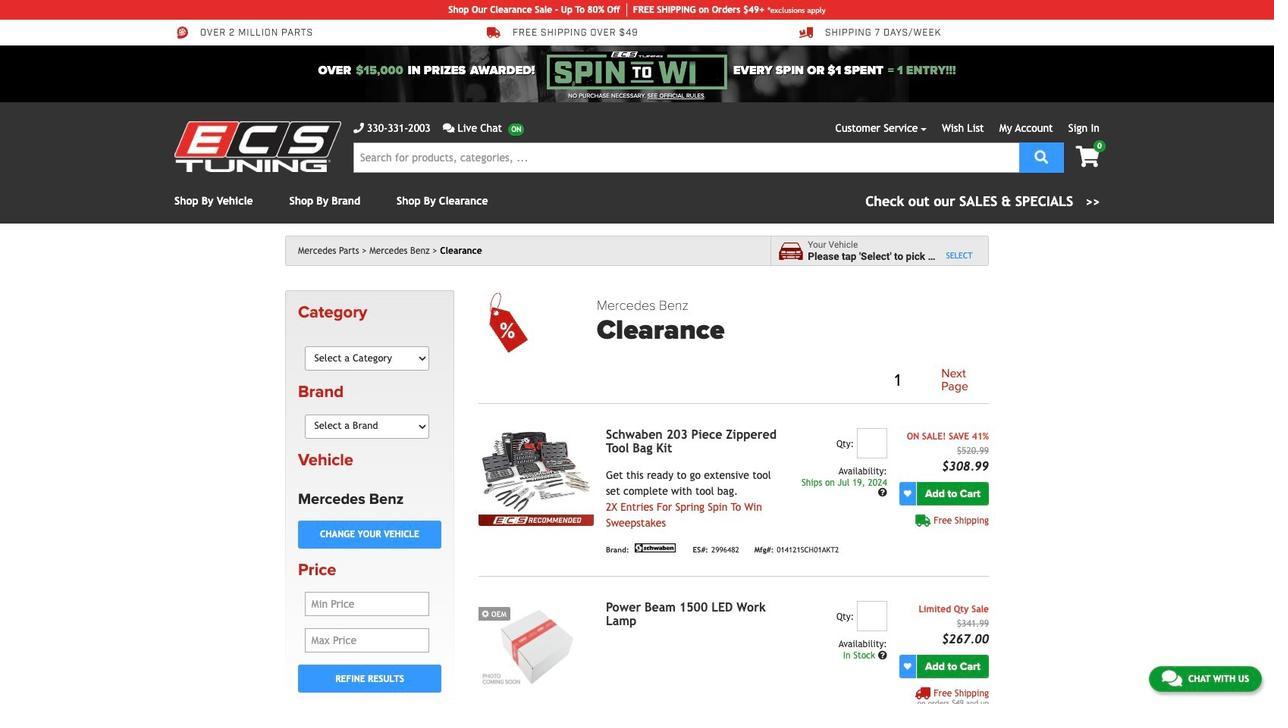 Task type: describe. For each thing, give the bounding box(es) containing it.
ecs tuning 'spin to win' contest logo image
[[547, 52, 728, 89]]

Min Price number field
[[305, 593, 430, 617]]

add to wish list image
[[904, 490, 912, 498]]

thumbnail image image
[[479, 601, 594, 688]]

question circle image
[[878, 652, 887, 661]]

schwaben - corporate logo image
[[632, 544, 678, 553]]

search image
[[1035, 150, 1049, 163]]

es#2996482 - 014121sch01akt2 - schwaben 203 piece zippered tool bag kit  - get this ready to go extensive tool set complete with tool bag. - schwaben - audi bmw volkswagen mercedes benz mini porsche image
[[479, 428, 594, 515]]

phone image
[[353, 123, 364, 134]]



Task type: vqa. For each thing, say whether or not it's contained in the screenshot.
ECS Tuning 'Spin to Win' contest logo
yes



Task type: locate. For each thing, give the bounding box(es) containing it.
add to wish list image
[[904, 663, 912, 671]]

1 horizontal spatial comments image
[[1162, 670, 1182, 688]]

1 vertical spatial comments image
[[1162, 670, 1182, 688]]

ecs tuning image
[[174, 121, 341, 172]]

paginated product list navigation navigation
[[597, 365, 989, 397]]

ecs tuning recommends this product. image
[[479, 515, 594, 526]]

question circle image
[[878, 489, 887, 498]]

comments image
[[443, 123, 455, 134], [1162, 670, 1182, 688]]

None number field
[[857, 428, 887, 459], [857, 601, 887, 632], [857, 428, 887, 459], [857, 601, 887, 632]]

Max Price number field
[[305, 629, 430, 653]]

0 vertical spatial comments image
[[443, 123, 455, 134]]

Search text field
[[353, 143, 1020, 173]]

0 horizontal spatial comments image
[[443, 123, 455, 134]]



